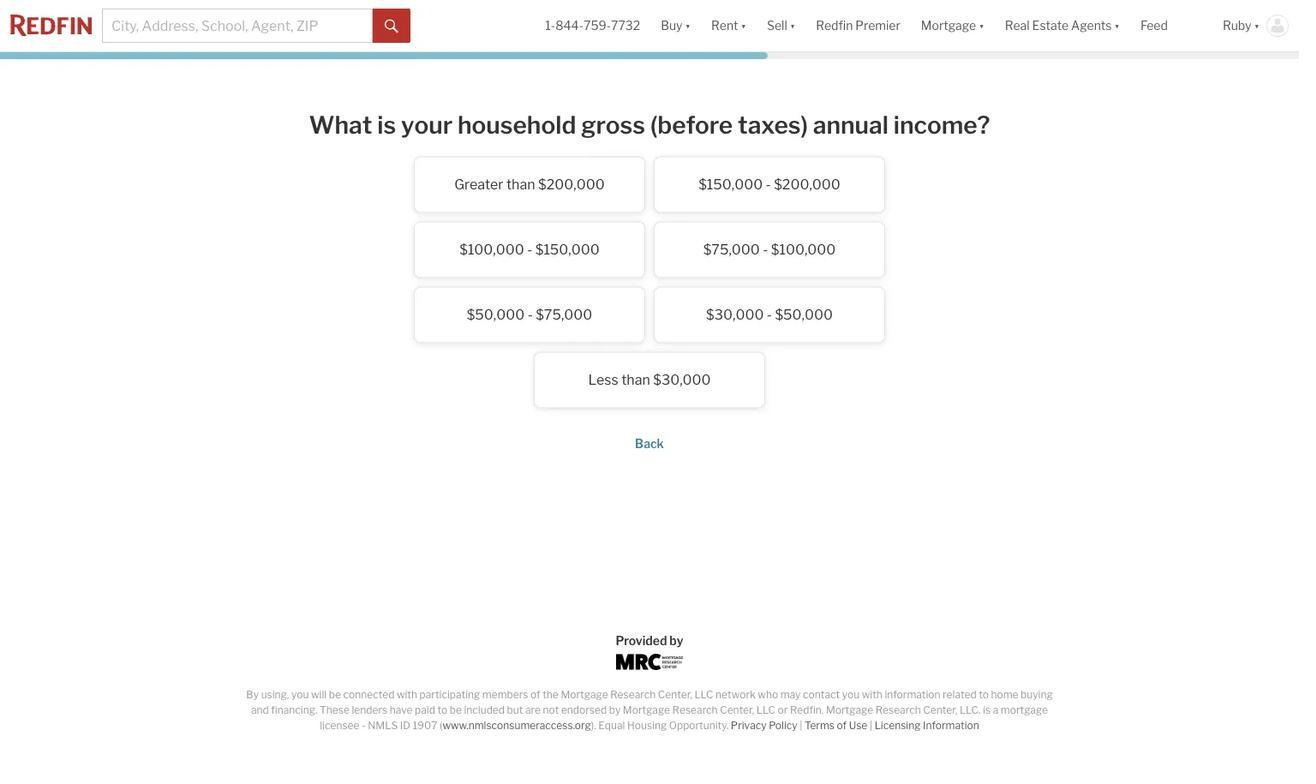 Task type: locate. For each thing, give the bounding box(es) containing it.
what
[[309, 110, 372, 139]]

than for greater
[[507, 176, 536, 193]]

0 vertical spatial by
[[670, 634, 684, 648]]

research up housing
[[611, 689, 656, 701]]

▾ right buy
[[686, 18, 691, 33]]

1 horizontal spatial $200,000
[[774, 176, 841, 193]]

with
[[397, 689, 418, 701], [862, 689, 883, 701]]

(
[[440, 720, 443, 732]]

nmls
[[368, 720, 398, 732]]

0 vertical spatial to
[[979, 689, 989, 701]]

than
[[507, 176, 536, 193], [622, 372, 651, 389]]

real
[[1006, 18, 1030, 33]]

$150,000 down (before
[[699, 176, 763, 193]]

▾ inside buy ▾ dropdown button
[[686, 18, 691, 33]]

included
[[464, 704, 505, 717]]

back button
[[636, 437, 664, 452]]

llc
[[695, 689, 714, 701], [757, 704, 776, 717]]

center, up 'information'
[[924, 704, 958, 717]]

$100,000 down $150,000 - $200,000
[[772, 241, 836, 258]]

0 vertical spatial $150,000
[[699, 176, 763, 193]]

of for terms
[[837, 720, 847, 732]]

1 vertical spatial be
[[450, 704, 462, 717]]

-
[[766, 176, 772, 193], [528, 241, 533, 258], [763, 241, 769, 258], [528, 307, 533, 323], [767, 307, 773, 323], [362, 720, 366, 732]]

than right less
[[622, 372, 651, 389]]

1 horizontal spatial $100,000
[[772, 241, 836, 258]]

$150,000 down greater than $200,000
[[536, 241, 600, 258]]

center,
[[658, 689, 693, 701], [720, 704, 755, 717], [924, 704, 958, 717]]

2 ▾ from the left
[[741, 18, 747, 33]]

$75,000 down $150,000 - $200,000
[[704, 241, 760, 258]]

| down the redfin.
[[800, 720, 803, 732]]

you
[[292, 689, 309, 701], [843, 689, 860, 701]]

by up mortgage research center image
[[670, 634, 684, 648]]

0 horizontal spatial $50,000
[[467, 307, 525, 323]]

you up financing.
[[292, 689, 309, 701]]

- down $75,000 - $100,000 at the top of page
[[767, 307, 773, 323]]

| right use
[[870, 720, 873, 732]]

$50,000 down $75,000 - $100,000 at the top of page
[[776, 307, 833, 323]]

1-844-759-7732 link
[[546, 18, 641, 33]]

$30,000 down $75,000 - $100,000 at the top of page
[[707, 307, 764, 323]]

1-
[[546, 18, 556, 33]]

by inside by using, you will be connected with participating members of the mortgage research center, llc network who may contact you with information related to home buying and financing. these lenders have paid to be included but are not endorsed by mortgage research center, llc or redfin. mortgage research center, llc. is a mortgage licensee - nmls id 1907 (
[[609, 704, 621, 717]]

or
[[778, 704, 788, 717]]

6 ▾ from the left
[[1255, 18, 1261, 33]]

to up (
[[438, 704, 448, 717]]

center, up opportunity.
[[658, 689, 693, 701]]

▾
[[686, 18, 691, 33], [741, 18, 747, 33], [790, 18, 796, 33], [979, 18, 985, 33], [1115, 18, 1121, 33], [1255, 18, 1261, 33]]

1 horizontal spatial |
[[870, 720, 873, 732]]

$30,000 - $50,000
[[707, 307, 833, 323]]

2 $100,000 from the left
[[772, 241, 836, 258]]

▾ right rent
[[741, 18, 747, 33]]

1 vertical spatial llc
[[757, 704, 776, 717]]

0 vertical spatial be
[[329, 689, 341, 701]]

$75,000 down $100,000 - $150,000
[[536, 307, 593, 323]]

0 vertical spatial of
[[531, 689, 541, 701]]

1 vertical spatial $75,000
[[536, 307, 593, 323]]

0 horizontal spatial |
[[800, 720, 803, 732]]

members
[[483, 689, 529, 701]]

▾ right ruby
[[1255, 18, 1261, 33]]

2 horizontal spatial center,
[[924, 704, 958, 717]]

research up the licensing
[[876, 704, 922, 717]]

▾ right sell
[[790, 18, 796, 33]]

$100,000 down greater
[[460, 241, 525, 258]]

www.nmlsconsumeraccess.org ). equal housing opportunity. privacy policy | terms of use | licensing information
[[443, 720, 980, 732]]

1 horizontal spatial you
[[843, 689, 860, 701]]

4 ▾ from the left
[[979, 18, 985, 33]]

1 horizontal spatial is
[[984, 704, 991, 717]]

premier
[[856, 18, 901, 33]]

0 horizontal spatial to
[[438, 704, 448, 717]]

network
[[716, 689, 756, 701]]

buy
[[661, 18, 683, 33]]

1 horizontal spatial research
[[673, 704, 718, 717]]

- down $150,000 - $200,000
[[763, 241, 769, 258]]

mortgage research center image
[[617, 654, 683, 671]]

of left the
[[531, 689, 541, 701]]

licensing information link
[[875, 720, 980, 732]]

▾ right agents at right
[[1115, 18, 1121, 33]]

by up equal
[[609, 704, 621, 717]]

of left use
[[837, 720, 847, 732]]

ruby ▾
[[1224, 18, 1261, 33]]

by
[[670, 634, 684, 648], [609, 704, 621, 717]]

2 | from the left
[[870, 720, 873, 732]]

using,
[[261, 689, 289, 701]]

information
[[885, 689, 941, 701]]

0 horizontal spatial of
[[531, 689, 541, 701]]

- for $100,000
[[528, 241, 533, 258]]

0 horizontal spatial with
[[397, 689, 418, 701]]

|
[[800, 720, 803, 732], [870, 720, 873, 732]]

0 vertical spatial is
[[377, 110, 396, 139]]

equal
[[599, 720, 626, 732]]

0 vertical spatial $75,000
[[704, 241, 760, 258]]

1 horizontal spatial with
[[862, 689, 883, 701]]

greater
[[455, 176, 504, 193]]

$50,000
[[467, 307, 525, 323], [776, 307, 833, 323]]

▾ inside real estate agents ▾ link
[[1115, 18, 1121, 33]]

1 horizontal spatial $150,000
[[699, 176, 763, 193]]

be down participating
[[450, 704, 462, 717]]

1 horizontal spatial than
[[622, 372, 651, 389]]

than right greater
[[507, 176, 536, 193]]

not
[[543, 704, 559, 717]]

▾ inside rent ▾ dropdown button
[[741, 18, 747, 33]]

$100,000 - $150,000
[[460, 241, 600, 258]]

1 vertical spatial $30,000
[[654, 372, 711, 389]]

1 ▾ from the left
[[686, 18, 691, 33]]

provided
[[616, 634, 668, 648]]

these
[[320, 704, 350, 717]]

mortgage left real
[[922, 18, 977, 33]]

0 horizontal spatial $100,000
[[460, 241, 525, 258]]

$30,000
[[707, 307, 764, 323], [654, 372, 711, 389]]

to up llc.
[[979, 689, 989, 701]]

1 horizontal spatial llc
[[757, 704, 776, 717]]

3 ▾ from the left
[[790, 18, 796, 33]]

sell ▾ button
[[757, 0, 806, 51]]

is
[[377, 110, 396, 139], [984, 704, 991, 717]]

llc.
[[960, 704, 981, 717]]

mortgage up endorsed at the bottom
[[561, 689, 608, 701]]

1 vertical spatial $150,000
[[536, 241, 600, 258]]

$75,000 - $100,000
[[704, 241, 836, 258]]

0 vertical spatial than
[[507, 176, 536, 193]]

llc up privacy policy link
[[757, 704, 776, 717]]

$150,000
[[699, 176, 763, 193], [536, 241, 600, 258]]

2 with from the left
[[862, 689, 883, 701]]

0 horizontal spatial you
[[292, 689, 309, 701]]

housing
[[628, 720, 667, 732]]

City, Address, School, Agent, ZIP search field
[[102, 9, 373, 43]]

to
[[979, 689, 989, 701], [438, 704, 448, 717]]

2 $200,000 from the left
[[774, 176, 841, 193]]

- for $30,000
[[767, 307, 773, 323]]

with up use
[[862, 689, 883, 701]]

with up have at the left bottom of page
[[397, 689, 418, 701]]

by using, you will be connected with participating members of the mortgage research center, llc network who may contact you with information related to home buying and financing. these lenders have paid to be included but are not endorsed by mortgage research center, llc or redfin. mortgage research center, llc. is a mortgage licensee - nmls id 1907 (
[[246, 689, 1054, 732]]

1 horizontal spatial by
[[670, 634, 684, 648]]

▾ left real
[[979, 18, 985, 33]]

you right contact
[[843, 689, 860, 701]]

1 vertical spatial by
[[609, 704, 621, 717]]

1 horizontal spatial to
[[979, 689, 989, 701]]

$200,000 down gross
[[539, 176, 605, 193]]

real estate agents ▾
[[1006, 18, 1121, 33]]

llc up opportunity.
[[695, 689, 714, 701]]

be up these
[[329, 689, 341, 701]]

is left 'a'
[[984, 704, 991, 717]]

feed button
[[1131, 0, 1213, 51]]

1 horizontal spatial $50,000
[[776, 307, 833, 323]]

$50,000 down $100,000 - $150,000
[[467, 307, 525, 323]]

).
[[592, 720, 597, 732]]

$200,000 down taxes)
[[774, 176, 841, 193]]

is left your
[[377, 110, 396, 139]]

and
[[251, 704, 269, 717]]

of
[[531, 689, 541, 701], [837, 720, 847, 732]]

- down lenders
[[362, 720, 366, 732]]

center, down network
[[720, 704, 755, 717]]

privacy
[[731, 720, 767, 732]]

1 with from the left
[[397, 689, 418, 701]]

5 ▾ from the left
[[1115, 18, 1121, 33]]

household
[[458, 110, 577, 139]]

- up $50,000 - $75,000 at the left of the page
[[528, 241, 533, 258]]

$100,000
[[460, 241, 525, 258], [772, 241, 836, 258]]

0 horizontal spatial $200,000
[[539, 176, 605, 193]]

1 $200,000 from the left
[[539, 176, 605, 193]]

▾ for ruby ▾
[[1255, 18, 1261, 33]]

1 horizontal spatial of
[[837, 720, 847, 732]]

www.nmlsconsumeraccess.org
[[443, 720, 592, 732]]

rent
[[712, 18, 739, 33]]

mortgage ▾ button
[[922, 0, 985, 51]]

of inside by using, you will be connected with participating members of the mortgage research center, llc network who may contact you with information related to home buying and financing. these lenders have paid to be included but are not endorsed by mortgage research center, llc or redfin. mortgage research center, llc. is a mortgage licensee - nmls id 1907 (
[[531, 689, 541, 701]]

1 vertical spatial of
[[837, 720, 847, 732]]

less than $30,000
[[589, 372, 711, 389]]

0 horizontal spatial llc
[[695, 689, 714, 701]]

research
[[611, 689, 656, 701], [673, 704, 718, 717], [876, 704, 922, 717]]

1 vertical spatial than
[[622, 372, 651, 389]]

▾ inside mortgage ▾ dropdown button
[[979, 18, 985, 33]]

▾ inside sell ▾ dropdown button
[[790, 18, 796, 33]]

1 vertical spatial is
[[984, 704, 991, 717]]

0 horizontal spatial than
[[507, 176, 536, 193]]

0 horizontal spatial be
[[329, 689, 341, 701]]

- for $75,000
[[763, 241, 769, 258]]

the
[[543, 689, 559, 701]]

- down taxes)
[[766, 176, 772, 193]]

greater than $200,000
[[455, 176, 605, 193]]

0 horizontal spatial by
[[609, 704, 621, 717]]

research up opportunity.
[[673, 704, 718, 717]]

what is your household gross (before taxes) annual income? option group
[[307, 157, 993, 417]]

less
[[589, 372, 619, 389]]

▾ for rent ▾
[[741, 18, 747, 33]]

by
[[246, 689, 259, 701]]

rent ▾
[[712, 18, 747, 33]]

0 vertical spatial llc
[[695, 689, 714, 701]]

related
[[943, 689, 977, 701]]

0 horizontal spatial research
[[611, 689, 656, 701]]

- down $100,000 - $150,000
[[528, 307, 533, 323]]

$30,000 up the 'back'
[[654, 372, 711, 389]]

be
[[329, 689, 341, 701], [450, 704, 462, 717]]

$200,000
[[539, 176, 605, 193], [774, 176, 841, 193]]



Task type: vqa. For each thing, say whether or not it's contained in the screenshot.
Sort :
no



Task type: describe. For each thing, give the bounding box(es) containing it.
paid
[[415, 704, 436, 717]]

redfin.
[[791, 704, 824, 717]]

buying
[[1021, 689, 1054, 701]]

rent ▾ button
[[712, 0, 747, 51]]

redfin premier button
[[806, 0, 911, 51]]

0 horizontal spatial is
[[377, 110, 396, 139]]

have
[[390, 704, 413, 717]]

real estate agents ▾ link
[[1006, 0, 1121, 51]]

terms
[[805, 720, 835, 732]]

sell
[[767, 18, 788, 33]]

$200,000 for greater than $200,000
[[539, 176, 605, 193]]

1 $50,000 from the left
[[467, 307, 525, 323]]

0 horizontal spatial $75,000
[[536, 307, 593, 323]]

terms of use link
[[805, 720, 868, 732]]

annual income?
[[814, 110, 991, 139]]

mortgage up use
[[827, 704, 874, 717]]

$50,000 - $75,000
[[467, 307, 593, 323]]

1 vertical spatial to
[[438, 704, 448, 717]]

2 horizontal spatial research
[[876, 704, 922, 717]]

mortgage ▾
[[922, 18, 985, 33]]

your
[[401, 110, 453, 139]]

real estate agents ▾ button
[[995, 0, 1131, 51]]

submit search image
[[385, 19, 399, 33]]

what is your household gross (before taxes) annual income?
[[309, 110, 991, 139]]

sell ▾ button
[[767, 0, 796, 51]]

are
[[526, 704, 541, 717]]

2 $50,000 from the left
[[776, 307, 833, 323]]

1-844-759-7732
[[546, 18, 641, 33]]

buy ▾ button
[[661, 0, 691, 51]]

policy
[[769, 720, 798, 732]]

who
[[758, 689, 779, 701]]

▾ for buy ▾
[[686, 18, 691, 33]]

www.nmlsconsumeraccess.org link
[[443, 720, 592, 732]]

is inside by using, you will be connected with participating members of the mortgage research center, llc network who may contact you with information related to home buying and financing. these lenders have paid to be included but are not endorsed by mortgage research center, llc or redfin. mortgage research center, llc. is a mortgage licensee - nmls id 1907 (
[[984, 704, 991, 717]]

endorsed
[[562, 704, 607, 717]]

licensee
[[320, 720, 360, 732]]

7732
[[611, 18, 641, 33]]

▾ for mortgage ▾
[[979, 18, 985, 33]]

connected
[[343, 689, 395, 701]]

mortgage inside dropdown button
[[922, 18, 977, 33]]

1 $100,000 from the left
[[460, 241, 525, 258]]

of for members
[[531, 689, 541, 701]]

sell ▾
[[767, 18, 796, 33]]

2 you from the left
[[843, 689, 860, 701]]

844-
[[556, 18, 584, 33]]

participating
[[420, 689, 480, 701]]

taxes)
[[738, 110, 809, 139]]

contact
[[804, 689, 840, 701]]

lenders
[[352, 704, 388, 717]]

1 | from the left
[[800, 720, 803, 732]]

gross
[[582, 110, 646, 139]]

may
[[781, 689, 801, 701]]

financing.
[[271, 704, 318, 717]]

licensing
[[875, 720, 921, 732]]

759-
[[584, 18, 611, 33]]

redfin
[[817, 18, 853, 33]]

0 vertical spatial $30,000
[[707, 307, 764, 323]]

use
[[850, 720, 868, 732]]

a
[[994, 704, 999, 717]]

agents
[[1072, 18, 1113, 33]]

(before
[[651, 110, 733, 139]]

rent ▾ button
[[701, 0, 757, 51]]

- for $150,000
[[766, 176, 772, 193]]

0 horizontal spatial $150,000
[[536, 241, 600, 258]]

mortgage up housing
[[623, 704, 671, 717]]

privacy policy link
[[731, 720, 798, 732]]

redfin premier
[[817, 18, 901, 33]]

than for less
[[622, 372, 651, 389]]

information
[[924, 720, 980, 732]]

will
[[311, 689, 327, 701]]

back
[[636, 437, 664, 452]]

home
[[992, 689, 1019, 701]]

$150,000 - $200,000
[[699, 176, 841, 193]]

1 you from the left
[[292, 689, 309, 701]]

provided by
[[616, 634, 684, 648]]

mortgage
[[1001, 704, 1049, 717]]

mortgage ▾ button
[[911, 0, 995, 51]]

opportunity.
[[670, 720, 729, 732]]

1907
[[413, 720, 438, 732]]

- inside by using, you will be connected with participating members of the mortgage research center, llc network who may contact you with information related to home buying and financing. these lenders have paid to be included but are not endorsed by mortgage research center, llc or redfin. mortgage research center, llc. is a mortgage licensee - nmls id 1907 (
[[362, 720, 366, 732]]

- for $50,000
[[528, 307, 533, 323]]

ruby
[[1224, 18, 1252, 33]]

but
[[507, 704, 523, 717]]

0 horizontal spatial center,
[[658, 689, 693, 701]]

estate
[[1033, 18, 1069, 33]]

▾ for sell ▾
[[790, 18, 796, 33]]

$200,000 for $150,000 - $200,000
[[774, 176, 841, 193]]

1 horizontal spatial center,
[[720, 704, 755, 717]]

1 horizontal spatial be
[[450, 704, 462, 717]]

1 horizontal spatial $75,000
[[704, 241, 760, 258]]

id
[[400, 720, 411, 732]]

buy ▾ button
[[651, 0, 701, 51]]



